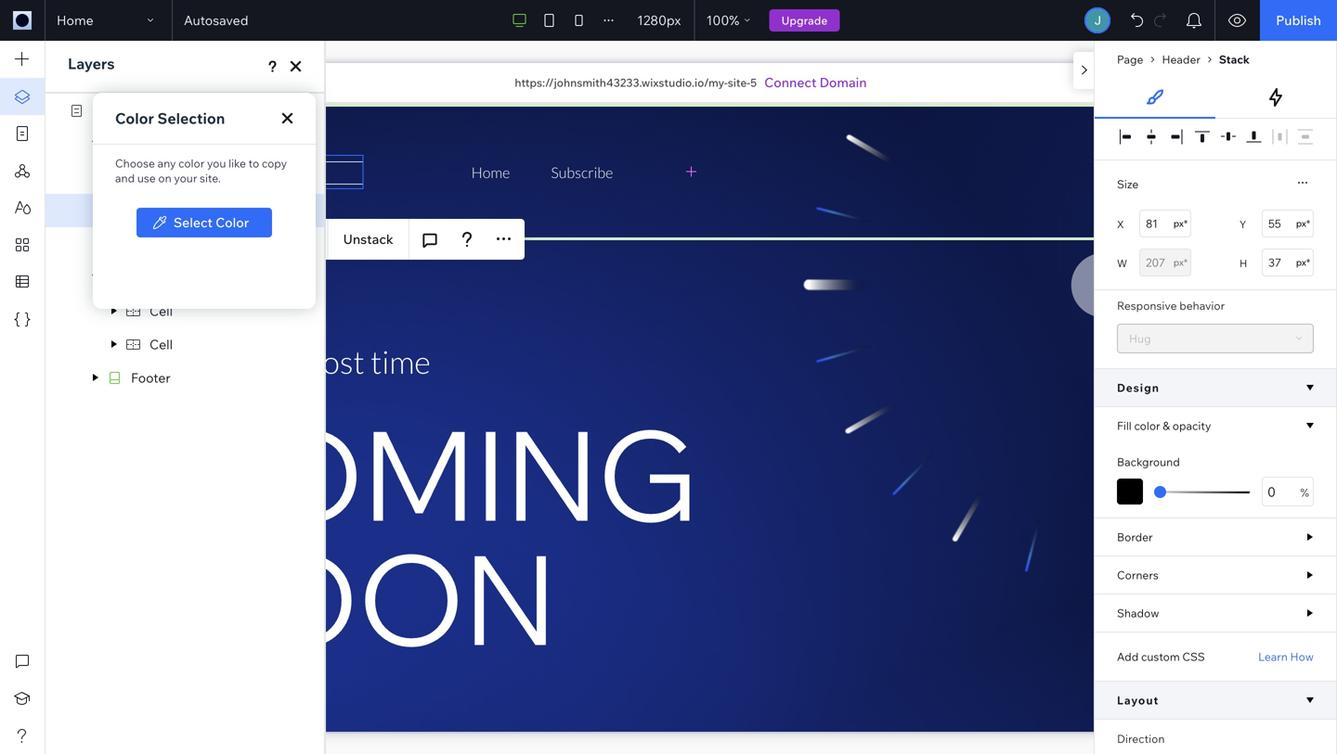 Task type: vqa. For each thing, say whether or not it's contained in the screenshot.
the "Section:"
no



Task type: describe. For each thing, give the bounding box(es) containing it.
footer
[[131, 370, 171, 386]]

hug
[[1129, 332, 1151, 346]]

add
[[1117, 650, 1139, 664]]

https://johnsmith43233.wixstudio.io/my-
[[515, 76, 728, 90]]

y
[[1240, 218, 1246, 231]]

layout
[[1117, 694, 1159, 708]]

shadow
[[1117, 607, 1159, 621]]

site-
[[728, 76, 750, 90]]

publish
[[1276, 12, 1321, 28]]

size
[[1117, 177, 1139, 191]]

hamburger menu
[[131, 236, 238, 252]]

page for page
[[1117, 52, 1144, 66]]

%
[[729, 12, 739, 28]]

custom
[[1141, 650, 1180, 664]]

unstack
[[343, 231, 394, 247]]

add custom css
[[1117, 650, 1205, 664]]

opacity
[[1173, 419, 1211, 433]]

hamburger
[[131, 236, 200, 252]]

1 vertical spatial stack
[[150, 203, 184, 219]]

(home)
[[128, 102, 173, 119]]

connect
[[764, 74, 817, 91]]

responsive behavior
[[1117, 299, 1225, 313]]

100
[[706, 12, 729, 28]]

menu for hamburger menu
[[203, 236, 238, 252]]

2 cell from the top
[[150, 336, 173, 353]]

how
[[1290, 650, 1314, 664]]

px* for w
[[1174, 257, 1188, 268]]

menu for horizontal menu
[[196, 169, 231, 185]]

0 horizontal spatial header
[[131, 136, 176, 152]]

avatar image
[[1087, 9, 1109, 32]]

5
[[750, 76, 757, 90]]

horizontal menu
[[131, 169, 231, 185]]

1280 px
[[637, 12, 681, 28]]

design
[[1117, 381, 1160, 395]]

1280
[[637, 12, 667, 28]]

px
[[667, 12, 681, 28]]

w
[[1117, 257, 1127, 270]]

100 %
[[706, 12, 739, 28]]

home
[[57, 12, 93, 28]]

corners
[[1117, 569, 1159, 583]]

background
[[1117, 455, 1180, 469]]

&
[[1163, 419, 1170, 433]]

page (home)
[[94, 102, 173, 119]]

color selection
[[115, 109, 225, 128]]



Task type: locate. For each thing, give the bounding box(es) containing it.
px* for y
[[1296, 218, 1310, 229]]

px* for h
[[1296, 257, 1310, 268]]

page
[[1117, 52, 1144, 66], [94, 102, 125, 119]]

learn
[[1258, 650, 1288, 664]]

horizontal
[[131, 169, 193, 185]]

stack
[[1219, 52, 1250, 66], [150, 203, 184, 219]]

publish button
[[1260, 0, 1337, 41]]

px* right y
[[1296, 218, 1310, 229]]

None text field
[[1262, 249, 1314, 277], [1262, 477, 1314, 507], [1262, 249, 1314, 277], [1262, 477, 1314, 507]]

autosaved
[[184, 12, 248, 28]]

layers
[[68, 54, 115, 73]]

responsive
[[1117, 299, 1177, 313]]

0 vertical spatial page
[[1117, 52, 1144, 66]]

fill color & opacity
[[1117, 419, 1211, 433]]

domain
[[820, 74, 867, 91]]

px* for x
[[1174, 218, 1188, 229]]

fill
[[1117, 419, 1132, 433]]

1 horizontal spatial stack
[[1219, 52, 1250, 66]]

menu
[[196, 169, 231, 185], [203, 236, 238, 252]]

None text field
[[1139, 210, 1191, 238], [1262, 210, 1314, 238], [1139, 249, 1191, 277], [1139, 210, 1191, 238], [1262, 210, 1314, 238], [1139, 249, 1191, 277]]

px* up responsive behavior
[[1174, 257, 1188, 268]]

css
[[1182, 650, 1205, 664]]

border
[[1117, 531, 1153, 545]]

color
[[1134, 419, 1160, 433]]

learn how link
[[1258, 650, 1314, 665]]

menu right the hamburger
[[203, 236, 238, 252]]

0 vertical spatial cell
[[150, 303, 173, 319]]

1 horizontal spatial header
[[1162, 52, 1201, 66]]

1 vertical spatial menu
[[203, 236, 238, 252]]

0 horizontal spatial page
[[94, 102, 125, 119]]

0 vertical spatial stack
[[1219, 52, 1250, 66]]

selection
[[157, 109, 225, 128]]

page for page (home)
[[94, 102, 125, 119]]

behavior
[[1179, 299, 1225, 313]]

1 cell from the top
[[150, 303, 173, 319]]

0 vertical spatial header
[[1162, 52, 1201, 66]]

cell down the hamburger
[[150, 303, 173, 319]]

menu right horizontal
[[196, 169, 231, 185]]

header
[[1162, 52, 1201, 66], [131, 136, 176, 152]]

learn how
[[1258, 650, 1314, 664]]

px* right 'h' on the right of page
[[1296, 257, 1310, 268]]

1 vertical spatial page
[[94, 102, 125, 119]]

1 horizontal spatial page
[[1117, 52, 1144, 66]]

px*
[[1174, 218, 1188, 229], [1296, 218, 1310, 229], [1174, 257, 1188, 268], [1296, 257, 1310, 268]]

color
[[115, 109, 154, 128]]

x
[[1117, 218, 1124, 231]]

connect domain button
[[764, 73, 867, 92]]

cell up 'footer'
[[150, 336, 173, 353]]

1 vertical spatial cell
[[150, 336, 173, 353]]

https://johnsmith43233.wixstudio.io/my-site-5 connect domain
[[515, 74, 867, 91]]

1 vertical spatial header
[[131, 136, 176, 152]]

h
[[1240, 257, 1247, 270]]

direction
[[1117, 733, 1165, 747]]

0 vertical spatial menu
[[196, 169, 231, 185]]

px* right x
[[1174, 218, 1188, 229]]

cell
[[150, 303, 173, 319], [150, 336, 173, 353]]

0 horizontal spatial stack
[[150, 203, 184, 219]]



